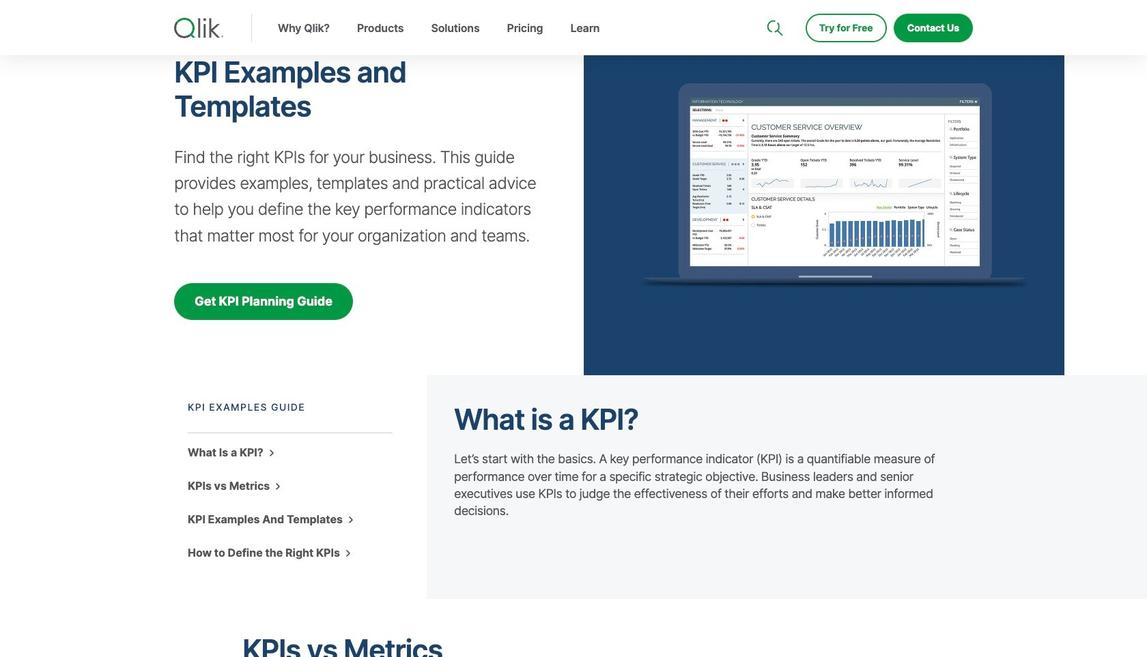 Task type: locate. For each thing, give the bounding box(es) containing it.
support image
[[768, 0, 779, 11]]

qlik image
[[174, 18, 223, 38]]



Task type: vqa. For each thing, say whether or not it's contained in the screenshot.
Login 'icon'
yes



Task type: describe. For each thing, give the bounding box(es) containing it.
screenshot showing qlik's customer service overview dashboard image
[[584, 0, 1065, 376]]

login image
[[930, 0, 941, 11]]



